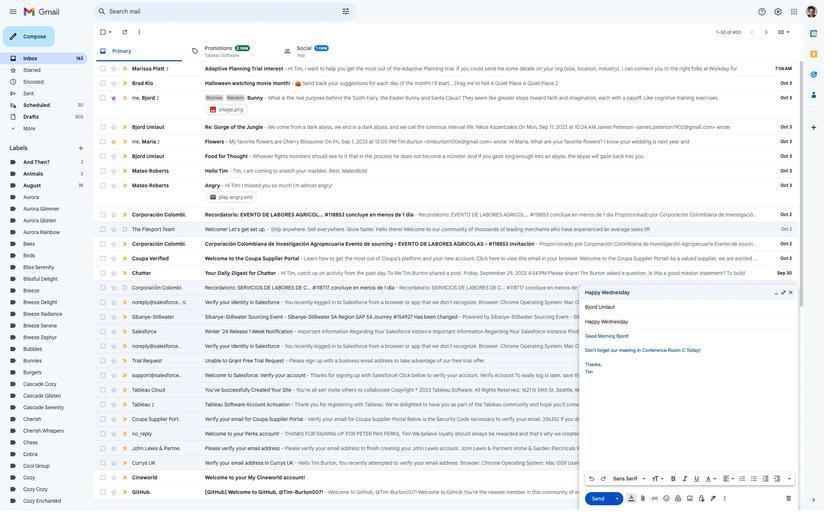Task type: locate. For each thing, give the bounding box(es) containing it.
25 ‌ from the left
[[518, 357, 518, 364]]

you right connect on the top right of page
[[655, 65, 664, 72]]

the left jungle
[[237, 124, 246, 130]]

github right use
[[651, 489, 667, 495]]

breeze down blissful
[[23, 287, 39, 294]]

thought
[[227, 153, 248, 160]]

row containing coupa supplier port.
[[93, 412, 799, 426]]

this
[[519, 255, 527, 262], [654, 270, 663, 276], [575, 372, 584, 379], [607, 416, 615, 422], [672, 416, 681, 422], [533, 489, 541, 495]]

welcome inside welcome to your my cineworld account! link
[[205, 474, 228, 481]]

logged for 15th 'row' from the top of the page
[[315, 299, 331, 306]]

tim up does on the top of the page
[[398, 138, 406, 145]]

sell
[[308, 226, 316, 233]]

8 important according to google magic. switch from the top
[[121, 342, 129, 350]]

software.
[[452, 387, 474, 393]]

code,
[[712, 489, 726, 495]]

2 #154927 from the left
[[680, 314, 699, 320]]

tableau up tableau 2
[[132, 387, 150, 393]]

row containing tableau cloud
[[93, 383, 799, 397]]

0 horizontal spatial if
[[457, 65, 460, 72]]

lewis down believe
[[425, 445, 438, 452]]

recently down catch
[[295, 299, 313, 306]]

1 cineworld from the left
[[132, 474, 157, 481]]

1 burton007! from the left
[[295, 489, 323, 495]]

support image
[[758, 7, 767, 16]]

cineworld
[[132, 474, 157, 481], [257, 474, 282, 481]]

salesforce down week
[[255, 343, 280, 349]]

5 stillwater from the left
[[595, 314, 616, 320]]

promotions, 2 new messages, tab
[[186, 41, 278, 61]]

0 vertical spatial account!
[[260, 430, 280, 437]]

sep left 11, at the right top of page
[[540, 124, 549, 130]]

recognize. up 'trial' on the right bottom of the page
[[454, 343, 478, 349]]

me left "maria" on the top of the page
[[132, 138, 139, 145]]

2 browser from the top
[[385, 343, 404, 349]]

wrote:
[[717, 124, 732, 130], [494, 138, 508, 145]]

1 horizontal spatial regarding
[[485, 328, 509, 335]]

main content containing promotions
[[93, 23, 825, 510]]

1 vertical spatial not
[[584, 416, 592, 422]]

the right fairy,
[[381, 95, 388, 101]]

for down registering
[[348, 416, 355, 422]]

1 sap from the left
[[356, 314, 365, 320]]

3 sep 29 from the top
[[779, 314, 793, 319]]

1 horizontal spatial bunnies
[[207, 95, 222, 100]]

1 horizontal spatial region
[[625, 314, 641, 320]]

1 horizontal spatial event
[[556, 314, 569, 320]]

0 vertical spatial recently
[[295, 299, 313, 306]]

host
[[675, 489, 685, 495]]

halloween watching movie month!
[[205, 80, 291, 87]]

jungle
[[247, 124, 263, 130]]

up right catch
[[312, 270, 318, 276]]

1 horizontal spatial uk
[[287, 460, 294, 466]]

48 ‌ from the left
[[548, 357, 548, 364]]

currys
[[132, 460, 148, 466], [270, 460, 286, 466]]

2023 right '©' at the bottom of the page
[[420, 387, 431, 393]]

should left the see
[[312, 153, 328, 160]]

million
[[597, 489, 612, 495]]

forget
[[598, 348, 610, 353]]

evento up set
[[240, 211, 261, 218]]

for
[[731, 65, 738, 72], [369, 80, 376, 87], [219, 153, 226, 160], [249, 270, 256, 276], [329, 372, 335, 379], [320, 401, 327, 408], [245, 416, 252, 422], [348, 416, 355, 422], [650, 430, 657, 437]]

new right promotions at the left top
[[240, 45, 249, 51]]

we down shared
[[433, 299, 439, 306]]

bubbles link
[[23, 346, 42, 352]]

not important switch for the
[[121, 226, 129, 233]]

row containing sibanye-stillwater
[[93, 310, 825, 324]]

46 ‌ from the left
[[546, 357, 546, 364]]

garden
[[534, 445, 551, 452]]

2 cascade from the top
[[23, 393, 44, 399]]

cell
[[205, 94, 762, 116], [205, 182, 762, 204], [772, 503, 799, 510]]

browser:
[[479, 299, 500, 306], [479, 343, 500, 349], [461, 460, 481, 466]]

1 cmwg@force.com from the top
[[650, 299, 692, 306]]

1 horizontal spatial lewis
[[425, 445, 438, 452]]

chrome for 15th 'row' from the top of the page
[[501, 299, 519, 306]]

None search field
[[93, 3, 356, 20]]

like
[[644, 95, 654, 101]]

agricol... up sell
[[296, 211, 324, 218]]

account. up address.
[[440, 445, 460, 452]]

17 row from the top
[[93, 324, 799, 339]]

1 lewis from the left
[[145, 445, 158, 452]]

account's up the numbered list ‪(⌘⇧7)‬ "image"
[[718, 460, 740, 466]]

cell containing angry
[[205, 182, 762, 204]]

2 horizontal spatial community
[[542, 489, 568, 495]]

cozy for cozy link
[[23, 474, 35, 481]]

24 row from the top
[[93, 426, 799, 441]]

what down movie
[[268, 95, 281, 101]]

2 inside 'me , bjord 2'
[[157, 95, 159, 101]]

tim, left catch
[[287, 270, 297, 276]]

app for 18th 'row' from the top
[[412, 343, 421, 349]]

information up business
[[322, 328, 349, 335]]

0 horizontal spatial winter
[[205, 328, 220, 335]]

important according to google magic. switch
[[121, 182, 129, 189], [121, 211, 129, 218], [121, 240, 129, 248], [121, 255, 129, 262], [121, 269, 129, 277], [121, 313, 129, 321], [121, 328, 129, 335], [121, 342, 129, 350], [121, 357, 129, 364], [121, 372, 129, 379], [121, 386, 129, 394]]

animals
[[23, 171, 43, 177]]

free
[[453, 357, 462, 364]]

3 important according to google magic. switch from the top
[[121, 240, 129, 248]]

2 inside tab
[[237, 45, 239, 51]]

tim up the angry
[[219, 168, 228, 174]]

important according to google magic. switch for you've successfully created your site
[[121, 386, 129, 394]]

1 identity from the top
[[232, 299, 249, 306]]

3 stillwater from the left
[[309, 314, 330, 320]]

don't
[[586, 348, 597, 353]]

colombi.
[[164, 211, 186, 218], [164, 241, 186, 247], [162, 284, 183, 291]]

2 c... from the left
[[498, 284, 506, 291]]

older image
[[763, 28, 771, 36]]

2 sep 29 from the top
[[779, 299, 793, 305]]

important according to google magic. switch for welcome to salesforce: verify your account
[[121, 372, 129, 379]]

400
[[733, 29, 742, 35]]

0 horizontal spatial you're
[[296, 387, 311, 393]]

tab list
[[804, 23, 825, 484], [93, 41, 804, 61]]

primary tab
[[93, 41, 185, 61]]

1 vertical spatial osx
[[576, 343, 586, 349]]

supplier up pan
[[372, 416, 391, 422]]

supplier down activation
[[269, 416, 288, 422]]

happy
[[586, 289, 601, 296]]

cell down discard draft ‪(⌘⇧d)‬ icon
[[772, 503, 799, 510]]

0 horizontal spatial sap
[[356, 314, 365, 320]]

1 github, from the left
[[258, 489, 278, 495]]

up for with
[[317, 357, 323, 364]]

2 favorite from the left
[[565, 138, 583, 145]]

1 vertical spatial serenity
[[45, 404, 64, 411]]

7:06 am
[[776, 66, 793, 71]]

1 horizontal spatial of
[[752, 430, 759, 437]]

cozy for cozy enchanted
[[23, 498, 35, 504]]

cell containing bunny
[[205, 94, 762, 116]]

serenity for cascade serenity
[[45, 404, 64, 411]]

0 horizontal spatial @tim-
[[279, 489, 295, 495]]

#118717
[[313, 284, 330, 291], [507, 284, 524, 291]]

cascade cozy link
[[23, 381, 56, 387]]

1 horizontal spatial winter
[[649, 328, 664, 335]]

0 vertical spatial bunnies
[[207, 95, 222, 100]]

1 perks from the left
[[245, 430, 258, 437]]

0 horizontal spatial been
[[425, 314, 436, 320]]

3 corporación colombi. from the top
[[132, 284, 183, 291]]

12 ‌ from the left
[[501, 357, 501, 364]]

1 vertical spatial you're
[[464, 489, 478, 495]]

umlaut inside happy wednesday dialog
[[599, 304, 616, 310]]

6 row from the top
[[93, 149, 799, 164]]

12:00
[[375, 138, 388, 145]]

15 ‌ from the left
[[505, 357, 505, 364]]

1 been from the left
[[425, 314, 436, 320]]

recently for 18th 'row' from the top
[[295, 343, 313, 349]]

cloud
[[152, 387, 165, 393]]

important according to google magic. switch for verify your identity in salesforce
[[121, 342, 129, 350]]

noreply@salesforce.. up trial request
[[132, 343, 181, 349]]

1 horizontal spatial should
[[455, 430, 471, 437]]

trial request
[[132, 357, 162, 364]]

3 for 5th 'row' from the top of the page
[[790, 139, 793, 144]]

email. up are
[[682, 416, 696, 422]]

oct for recordatorio: evento de labores agricol... #118853 concluye en menos de 1 día - recordatorio: evento de labores agricol... #118853 concluye en menos de 1 día proporcionado por corporación colombiana de investigación agropecuaria lo invitó,
[[781, 212, 789, 217]]

new for promotions
[[240, 45, 249, 51]]

regarding up business
[[350, 328, 374, 335]]

1 vertical spatial verify your identity in salesforce - you recently logged in to salesforce from a browser or app that we don't recognize. browser: chrome operating system: mac osx username: timburton1006-cmwg@force.com to ensure your account's
[[205, 343, 751, 349]]

0 horizontal spatial a
[[491, 80, 494, 87]]

insert files using drive image
[[675, 495, 682, 502]]

breeze up bubbles in the bottom left of the page
[[23, 334, 39, 341]]

more formatting options image
[[786, 475, 794, 482]]

2 aurora from the top
[[23, 206, 39, 212]]

we're
[[386, 401, 399, 408]]

uk down john lewis & partne.
[[149, 460, 155, 466]]

come up 'cherry'
[[277, 124, 290, 130]]

osx for 18th 'row' from the top
[[576, 343, 586, 349]]

breeze for breeze zephyr
[[23, 334, 39, 341]]

0 vertical spatial have
[[562, 226, 573, 233]]

the left security
[[428, 416, 436, 422]]

aurora for aurora glisten
[[23, 217, 39, 224]]

1 or from the top
[[406, 299, 410, 306]]

search mail image
[[96, 5, 109, 18]]

1 horizontal spatial @tim-
[[376, 489, 391, 495]]

3
[[166, 66, 169, 71], [790, 80, 793, 86], [790, 95, 793, 100], [790, 124, 793, 130], [790, 139, 793, 144], [790, 153, 793, 159], [790, 168, 793, 173], [790, 183, 793, 188]]

0 horizontal spatial email.
[[528, 416, 542, 422]]

breeze radiance
[[23, 311, 62, 317]]

new right social
[[319, 45, 328, 51]]

Subject field
[[586, 318, 793, 325]]

2 verify your identity in salesforce - you recently logged in to salesforce from a browser or app that we don't recognize. browser: chrome operating system: mac osx username: timburton1006-cmwg@force.com to ensure your account's from the top
[[205, 343, 751, 349]]

to left easily
[[515, 372, 521, 379]]

503
[[76, 114, 83, 119]]

you for 18th 'row' from the top
[[285, 343, 293, 349]]

corporación colombi. for corporación colombiana de investigación agropecuaria evento de sourcing - evento de labores agricolas -  #118853 invitación
[[132, 241, 186, 247]]

timburton1006- for 18th 'row' from the top
[[613, 343, 650, 349]]

2 vertical spatial software
[[225, 401, 245, 408]]

35 ‌ from the left
[[531, 357, 531, 364]]

with up collaborate
[[362, 372, 371, 379]]

tim inside the thanks, tim
[[586, 369, 593, 374]]

bunnies up burgers
[[23, 357, 42, 364]]

26 row from the top
[[93, 456, 799, 470]]

timburton1006- for 15th 'row' from the top of the page
[[613, 299, 650, 306]]

1 vertical spatial app
[[412, 343, 421, 349]]

bliss
[[23, 264, 34, 271]]

2128.my.salesforce.com
[[653, 372, 707, 379]]

to right c
[[693, 343, 699, 349]]

0 horizontal spatial regarding
[[350, 328, 374, 335]]

4 oct 3 from the top
[[781, 139, 793, 144]]

it.
[[644, 387, 648, 393]]

me
[[498, 65, 505, 72], [467, 80, 474, 87], [132, 94, 139, 101], [132, 138, 139, 145]]

1 vertical spatial timburton1006-
[[613, 343, 650, 349]]

colombi. for recordatorio: evento de labores agricol... #118853 concluye en menos de 1 día - recordatorio: evento de labores agricol... #118853 concluye en menos de 1 día proporcionado por corporación colombiana de investigación agropecuaria lo invitó,
[[164, 211, 186, 218]]

0 horizontal spatial you've
[[205, 387, 220, 393]]

2 s4 from the left
[[653, 314, 659, 320]]

main content
[[93, 23, 825, 510]]

of left 'the'
[[709, 430, 716, 437]]

identity down release
[[232, 343, 249, 349]]

salesforce down sibanye-stillwater
[[132, 328, 157, 335]]

important according to google magic. switch for recordatorio: evento de labores agricol... #118853 concluye en menos de 1 día
[[121, 211, 129, 218]]

2 john from the left
[[413, 445, 424, 452]]

0 vertical spatial cascade
[[23, 381, 44, 387]]

bjord umlaut inside happy wednesday dialog
[[586, 304, 616, 310]]

2 identity from the top
[[232, 343, 249, 349]]

& left the partners
[[488, 445, 492, 452]]

row containing tableau
[[93, 397, 799, 412]]

hope
[[540, 401, 552, 408]]

email
[[529, 255, 541, 262], [361, 357, 373, 364], [232, 416, 244, 422], [335, 416, 347, 422], [248, 445, 260, 452], [328, 445, 340, 452], [695, 445, 708, 452], [232, 460, 244, 466], [426, 460, 438, 466]]

corporación colombi. up verified
[[132, 241, 186, 247]]

interest
[[264, 65, 284, 72]]

cascade glisten link
[[23, 393, 61, 399]]

labels navigation
[[0, 23, 93, 510]]

github down currys uk
[[132, 489, 150, 495]]

some
[[694, 430, 708, 437]]

row
[[93, 61, 799, 76], [93, 76, 799, 91], [93, 91, 799, 120], [93, 120, 799, 134], [93, 134, 799, 149], [93, 149, 799, 164], [93, 164, 799, 178], [93, 178, 799, 207], [93, 207, 810, 222], [93, 222, 799, 237], [93, 237, 799, 251], [93, 251, 799, 266], [93, 266, 799, 280], [93, 280, 825, 295], [93, 295, 799, 310], [93, 310, 825, 324], [93, 324, 799, 339], [93, 339, 799, 353], [93, 353, 799, 368], [93, 368, 799, 383], [93, 383, 799, 397], [93, 397, 799, 412], [93, 412, 799, 426], [93, 426, 799, 441], [93, 441, 799, 456], [93, 456, 799, 470], [93, 470, 799, 485], [93, 485, 799, 499], [93, 499, 799, 510]]

#118853 up here
[[489, 241, 509, 247]]

[github] welcome to github, @tim-burton007! - welcome to github, @tim-burton007! welcome to github you're the newest member in this community of over 100 million people who use github to host and review code, manage projects, and build
[[205, 489, 790, 495]]

breeze
[[23, 287, 39, 294], [23, 299, 39, 306], [23, 311, 39, 317], [23, 322, 39, 329], [23, 334, 39, 341]]

0 vertical spatial corporación colombi.
[[132, 211, 186, 218]]

1 vertical spatial can
[[647, 416, 655, 422]]

day
[[390, 80, 399, 87]]

almost
[[301, 182, 317, 189]]

for right thanks
[[329, 372, 335, 379]]

don't
[[441, 299, 453, 306], [441, 343, 453, 349]]

for right up
[[346, 430, 356, 437]]

mateo for 23th 'row' from the bottom
[[132, 168, 148, 174]]

día down coupa's
[[388, 284, 395, 291]]

1 s4 from the left
[[367, 314, 373, 320]]

github, down welcome to your my cineworld account!
[[258, 489, 278, 495]]

send inside button
[[593, 495, 605, 502]]

tableau for tableau software account activation - thank you for registering with tableau. we're delighted to have you as part of the tableau community and hope you'll come back often to benefit from our forums, training videos, user groups and
[[205, 401, 223, 408]]

0 vertical spatial should
[[312, 153, 328, 160]]

are left the excited
[[727, 255, 735, 262]]

colombi. down team at the top left
[[164, 241, 186, 247]]

chatter right digest
[[257, 270, 276, 276]]

on left activity
[[320, 270, 325, 276]]

indent less ‪(⌘[)‬ image
[[763, 475, 770, 482]]

1 adaptive from the left
[[205, 65, 228, 72]]

0 vertical spatial hello
[[205, 168, 218, 174]]

github, down 'attempted'
[[357, 489, 374, 495]]

row containing currys uk
[[93, 456, 799, 470]]

27 row from the top
[[93, 470, 799, 485]]

tableau for tableau cloud
[[132, 387, 150, 393]]

logged for 18th 'row' from the top
[[315, 343, 331, 349]]

oct 3 for hello tim
[[781, 168, 793, 173]]

1 cherish from the top
[[23, 416, 41, 422]]

underline ‪(⌘u)‬ image
[[694, 475, 701, 483]]

send inside 'row'
[[303, 80, 315, 87]]

pop out image
[[781, 290, 787, 295]]

insert photo image
[[687, 495, 694, 502]]

menos down 'past'
[[360, 284, 376, 291]]

1 vertical spatial tim,
[[233, 168, 243, 174]]

1 has from the left
[[414, 314, 423, 320]]

promotions
[[205, 45, 232, 51]]

26 ‌ from the left
[[520, 357, 520, 364]]

aurora for aurora glimmer
[[23, 206, 39, 212]]

0 horizontal spatial who
[[551, 226, 561, 233]]

1 github from the left
[[132, 489, 150, 495]]

1 horizontal spatial gaze
[[601, 153, 612, 160]]

fri, sep 29, 2023, 11:05 am element
[[779, 313, 793, 321]]

cherish for cherish link
[[23, 416, 41, 422]]

1 sep 29 from the top
[[779, 285, 793, 290]]

you've
[[205, 387, 220, 393], [618, 387, 633, 393]]

<james.peterson1902@gmail.com>
[[636, 124, 716, 130]]

and right the groups
[[740, 401, 748, 408]]

software for tableau software account activation - thank you for registering with tableau. we're delighted to have you as part of the tableau community and hope you'll come back often to benefit from our forums, training videos, user groups and
[[225, 401, 245, 408]]

1
[[717, 29, 719, 35], [316, 45, 318, 51], [403, 211, 405, 218], [604, 211, 606, 218], [384, 284, 386, 291], [579, 284, 581, 291], [249, 328, 251, 335]]

rainbow
[[40, 229, 60, 236]]

bunny
[[248, 95, 263, 101], [406, 95, 420, 101]]

1 corporación colombi. from the top
[[132, 211, 186, 218]]

hi left catch
[[281, 270, 286, 276]]

this right member
[[533, 489, 541, 495]]

23 row from the top
[[93, 412, 799, 426]]

1 vertical spatial account's
[[729, 343, 751, 349]]

39 ‌ from the left
[[537, 357, 537, 364]]

34 ‌ from the left
[[530, 357, 530, 364]]

2 perks from the left
[[591, 430, 604, 437]]

osx down happy
[[576, 299, 586, 306]]

1 vertical spatial you
[[285, 343, 293, 349]]

2 mateo roberts from the top
[[132, 182, 169, 189]]

None checkbox
[[99, 28, 107, 36], [99, 65, 107, 72], [99, 94, 107, 102], [99, 123, 107, 131], [99, 138, 107, 145], [99, 153, 107, 160], [99, 167, 107, 175], [99, 416, 107, 423], [99, 430, 107, 437], [99, 489, 107, 496], [99, 503, 107, 510], [99, 28, 107, 36], [99, 65, 107, 72], [99, 94, 107, 102], [99, 123, 107, 131], [99, 138, 107, 145], [99, 153, 107, 160], [99, 167, 107, 175], [99, 416, 107, 423], [99, 430, 107, 437], [99, 489, 107, 496], [99, 503, 107, 510]]

29
[[788, 285, 793, 290], [788, 299, 793, 305], [788, 314, 793, 319], [788, 329, 793, 334]]

burton left asked
[[590, 270, 606, 276]]

29 for verify your identity in salesforce - you recently logged in to salesforce from a browser or app that we don't recognize. browser: chrome operating system: mac osx username: timburton1006-cmwg@force.com to ensure your account's
[[788, 299, 793, 305]]

1 vertical spatial not important switch
[[121, 284, 129, 291]]

colombi. for recordatorio: servicios de labores de c... #118717 concluye en menos de 1 día - recordatorio: servicios de labores de c... #118717 concluye en menos de 1 día proporcionado por coupa software corporación colombiana de investigación agropecuaria lo invitó, t
[[162, 284, 183, 291]]

row containing cineworld
[[93, 470, 799, 485]]

software inside promotions, 2 new messages, tab
[[221, 52, 239, 58]]

0 horizontal spatial can
[[625, 65, 634, 72]]

2 into from the left
[[626, 153, 634, 160]]

recognize. for 18th 'row' from the top
[[454, 343, 478, 349]]

1 horizontal spatial the
[[639, 328, 648, 335]]

don't down winter '24 release 1 week notification - important information regarding your salesforce instance important information regarding your salesforce instance product & service notification the winter '24 release is approaching quickly
[[441, 343, 453, 349]]

32 ‌ from the left
[[527, 357, 527, 364]]

0 horizontal spatial month!
[[273, 80, 291, 87]]

1 vertical spatial don't
[[441, 343, 453, 349]]

1 horizontal spatial c...
[[498, 284, 506, 291]]

corporación colombi. for recordatorio: servicios de labores de c... #118717 concluye en menos de 1 día
[[132, 284, 183, 291]]

end
[[343, 124, 352, 130]]

a left post.
[[447, 270, 450, 276]]

row containing coupa verified
[[93, 251, 799, 266]]

1 vertical spatial who
[[631, 489, 640, 495]]

0 vertical spatial logged
[[315, 299, 331, 306]]

happy wednesday dialog
[[580, 285, 799, 510]]

cascade for cascade serenity
[[23, 404, 44, 411]]

0 horizontal spatial john
[[132, 445, 144, 452]]

2 vertical spatial operating
[[502, 460, 525, 466]]

of left coupa's
[[376, 255, 381, 262]]

bulleted list ‪(⌘⇧8)‬ image
[[751, 475, 758, 482]]

1 horizontal spatial por
[[651, 211, 659, 218]]

training
[[672, 401, 690, 408]]

app for 15th 'row' from the top of the page
[[412, 299, 421, 306]]

0 vertical spatial or
[[406, 299, 410, 306]]

2 vertical spatial account's
[[718, 460, 740, 466]]

1 notification from the left
[[266, 328, 293, 335]]

None checkbox
[[99, 80, 107, 87], [99, 401, 107, 408], [99, 445, 107, 452], [99, 459, 107, 467], [99, 474, 107, 481], [99, 80, 107, 87], [99, 401, 107, 408], [99, 445, 107, 452], [99, 459, 107, 467], [99, 474, 107, 481]]

mateo roberts for 8th 'row'
[[132, 182, 169, 189]]

30 up 503
[[78, 102, 83, 108]]

21 row from the top
[[93, 383, 799, 397]]

1 currys from the left
[[132, 460, 148, 466]]

refresh image
[[121, 28, 129, 36]]

bjord umlaut for food for thought
[[132, 153, 165, 160]]

image.png
[[219, 106, 243, 113]]

important according to google magic. switch for sibanye-stillwater sourcing event - sibanye-stillwater sa region sap s4 journey #154927 has been changed
[[121, 313, 129, 321]]

2 important according to google magic. switch from the top
[[121, 211, 129, 218]]

bjord umlaut up "maria" on the top of the page
[[132, 124, 165, 130]]

1 horizontal spatial '24
[[666, 328, 672, 335]]

0 horizontal spatial agricol...
[[296, 211, 324, 218]]

of
[[709, 430, 716, 437], [752, 430, 759, 437]]

what
[[268, 95, 281, 101], [531, 138, 543, 145]]

3 breeze from the top
[[23, 311, 39, 317]]

get up suggestions
[[347, 65, 355, 72]]

morning
[[599, 333, 616, 339]]

that for verify your identity in salesforce's important according to google magic. switch
[[422, 343, 431, 349]]

post.
[[451, 270, 463, 276]]

0 horizontal spatial on
[[325, 138, 332, 145]]

2 planning from the left
[[424, 65, 444, 72]]

1 , from the top
[[139, 94, 141, 101]]

6 stillwater from the left
[[766, 314, 787, 320]]

3 for 'row' containing brad klo
[[790, 80, 793, 86]]

attempted
[[369, 460, 393, 466]]

22 row from the top
[[93, 397, 799, 412]]

bees
[[23, 241, 35, 247]]

radiance
[[41, 311, 62, 317]]

browser for 15th 'row' from the top of the page
[[385, 299, 404, 306]]

54 ‌ from the left
[[556, 357, 556, 364]]

please verify your email address - please verify your email address to finish creating your john lewis account. john lewis & partners home & garden electricals women men verify your email hello, verify your email address to
[[205, 445, 734, 452]]

social, one new message, tab
[[278, 41, 370, 61]]

verify
[[433, 372, 446, 379], [502, 416, 515, 422], [222, 445, 235, 452], [302, 445, 315, 452], [400, 460, 413, 466]]

abyss, left abyss
[[552, 153, 567, 160]]

2 vertical spatial get
[[336, 255, 344, 262]]

blissful delight
[[23, 276, 58, 282]]

tableau inside promotions, 2 new messages, tab
[[205, 52, 220, 58]]

11 row from the top
[[93, 237, 799, 251]]

3 john from the left
[[461, 445, 472, 452]]

0 horizontal spatial dark
[[307, 124, 318, 130]]

0 vertical spatial browser
[[385, 299, 404, 306]]

have left experienced
[[562, 226, 573, 233]]

cmwg@force.com for 18th 'row' from the top
[[650, 343, 692, 349]]

5 important according to google magic. switch from the top
[[121, 269, 129, 277]]

not important switch
[[121, 226, 129, 233], [121, 284, 129, 291]]

cobra
[[23, 451, 38, 458]]

the up day
[[393, 65, 401, 72]]

important according to google magic. switch for welcome to the coupa supplier portal
[[121, 255, 129, 262]]

account's for 18th 'row' from the top
[[729, 343, 751, 349]]

0 vertical spatial mateo roberts
[[132, 168, 169, 174]]

1 planning from the left
[[229, 65, 251, 72]]

community for newest
[[542, 489, 568, 495]]

3 for 8th 'row'
[[790, 183, 793, 188]]

1 vertical spatial click
[[400, 372, 411, 379]]

2 request from the left
[[265, 357, 284, 364]]

halloween
[[205, 80, 231, 87]]

marissa
[[132, 65, 152, 72]]

2 vertical spatial back
[[581, 401, 592, 408]]

1 vertical spatial my
[[248, 474, 256, 481]]

glisten for cascade glisten
[[45, 393, 61, 399]]

currys up welcome to your my cineworld account!
[[270, 460, 286, 466]]

we
[[335, 124, 342, 130], [400, 124, 407, 130], [719, 255, 726, 262], [433, 299, 439, 306], [433, 343, 439, 349], [555, 430, 561, 437]]

wrote: down exercises. at the right of page
[[717, 124, 732, 130]]

2 inside tableau 2
[[152, 402, 154, 407]]

0 vertical spatial most
[[365, 65, 377, 72]]

have
[[562, 226, 573, 233], [429, 401, 440, 408]]

serenity down cascade glisten
[[45, 404, 64, 411]]

1 request from the left
[[143, 357, 162, 364]]

1 chatter from the left
[[132, 270, 151, 276]]

minimize image
[[774, 290, 780, 295]]

sep up the pop out icon at bottom
[[778, 270, 786, 276]]

instance
[[412, 328, 432, 335], [547, 328, 567, 335]]

account
[[287, 372, 306, 379]]

oct for food for thought - whoever fights monsters should see to it that in the process he does not become a monster. and if you gaze long enough into an abyss, the abyss will gaze back into you.
[[781, 153, 789, 159]]

an right enough
[[545, 153, 551, 160]]

and then?
[[23, 159, 50, 165]]

this right ignore
[[672, 416, 681, 422]]

1 horizontal spatial hello
[[299, 460, 310, 466]]

sans serif
[[614, 475, 638, 482]]

2 recognize. from the top
[[454, 343, 478, 349]]

mission
[[682, 270, 699, 276]]

event
[[270, 314, 283, 320], [556, 314, 569, 320]]

username: down morning
[[587, 343, 612, 349]]

account's for 15th 'row' from the top of the page
[[729, 299, 751, 306]]

blossoms!
[[301, 138, 324, 145]]

2 vertical spatial bjord umlaut
[[586, 304, 616, 310]]

0 horizontal spatial sa
[[331, 314, 338, 320]]

brad klo
[[132, 80, 153, 87]]

row containing marissa platt
[[93, 61, 799, 76]]

3 aurora from the top
[[23, 217, 39, 224]]

to
[[388, 270, 393, 276], [727, 270, 733, 276], [693, 299, 699, 306], [693, 343, 699, 349], [515, 372, 521, 379], [682, 460, 688, 466]]

system: for 18th 'row' from the top
[[545, 343, 563, 349]]

request,
[[616, 416, 636, 422]]

0 horizontal spatial each
[[377, 80, 389, 87]]

1 horizontal spatial burton007!
[[391, 489, 417, 495]]

i left know
[[605, 138, 606, 145]]

each left day
[[377, 80, 389, 87]]

2 cherish from the top
[[23, 428, 41, 434]]

send back your suggestions for each day of the month! i'll start... drag me to hell a quiet place a quiet place 2
[[302, 80, 559, 87]]

unable to grant free trial request - please sign up with a business email address to take advantage of our free trial offer. ‌ ‌ ‌ ‌ ‌ ‌ ‌ ‌ ‌ ‌ ‌ ‌ ‌ ‌ ‌ ‌ ‌ ‌ ‌ ‌ ‌ ‌ ‌ ‌ ‌ ‌ ‌ ‌ ‌ ‌ ‌ ‌ ‌ ‌ ‌ ‌ ‌ ‌ ‌ ‌ ‌ ‌ ‌ ‌ ‌ ‌ ‌ ‌ ‌ ‌ ‌ ‌ ‌ ‌ ‌ ‌ ‌
[[205, 357, 560, 364]]

#118717 down 29, on the bottom right
[[507, 284, 524, 291]]

1 horizontal spatial agricol...
[[504, 211, 529, 218]]

part
[[458, 401, 468, 408]]

cherish whispers
[[23, 428, 64, 434]]

1 horizontal spatial bunny
[[406, 95, 420, 101]]

that right the it
[[349, 153, 358, 160]]

row containing chatter
[[93, 266, 799, 280]]

recordatorio: up the welcome! let's get set up. - ship anywhere. sell everywhere. grow faster. hello there! welcome to our community of thousands of leading merchants who have experienced an average sales lift
[[419, 211, 450, 218]]

send left more send options image
[[593, 495, 605, 502]]

our inside message body text box
[[611, 348, 618, 353]]

this right view
[[519, 255, 527, 262]]

your left site
[[271, 387, 282, 393]]

28 ‌ from the left
[[522, 357, 522, 364]]

1 horizontal spatial perks
[[591, 430, 604, 437]]

address.
[[440, 460, 459, 466]]

winter left release
[[205, 328, 220, 335]]

bold ‪(⌘b)‬ image
[[670, 475, 678, 482]]

bjord inside happy wednesday dialog
[[586, 304, 598, 310]]

Search mail text field
[[110, 8, 321, 15]]

changed left powered at the bottom
[[438, 314, 458, 320]]

corporación colombi. up the flexport team
[[132, 211, 186, 218]]

important mainly because you often read messages with this label. switch
[[121, 299, 129, 306]]

can
[[625, 65, 634, 72], [647, 416, 655, 422]]

adaptive up send back your suggestions for each day of the month! i'll start... drag me to hell a quiet place a quiet place 2
[[402, 65, 423, 72]]

sent link
[[23, 90, 34, 97]]

1 vertical spatial 30
[[787, 270, 793, 276]]

0 vertical spatial each
[[377, 80, 389, 87]]

scheduled link
[[23, 102, 50, 108]]

🚀 image
[[205, 504, 211, 510]]

1 horizontal spatial notification
[[611, 328, 638, 335]]

1 horizontal spatial account
[[495, 372, 514, 379]]

recently for 15th 'row' from the top of the page
[[295, 299, 313, 306]]

1 horizontal spatial instance
[[547, 328, 567, 335]]

1 inside social, one new message, tab
[[316, 45, 318, 51]]

as
[[671, 255, 676, 262]]

1 vertical spatial build
[[778, 489, 790, 495]]

or for 18th 'row' from the top
[[406, 343, 410, 349]]

will
[[592, 153, 599, 160]]

2 corporación colombi. from the top
[[132, 241, 186, 247]]

5 breeze from the top
[[23, 334, 39, 341]]

coupa up no_reply
[[132, 416, 147, 422]]

security,
[[742, 460, 761, 466]]

monsters
[[289, 153, 311, 160]]

oct 3 for re: gorge of the jungle
[[781, 124, 793, 130]]

sans
[[614, 475, 625, 482]]

0 horizontal spatial out
[[367, 255, 375, 262]]

2 vertical spatial mac
[[546, 460, 556, 466]]

software down promotions at the left top
[[221, 52, 239, 58]]

year
[[670, 138, 680, 145]]

0 vertical spatial roberts
[[149, 168, 169, 174]]

2 agricol... from the left
[[504, 211, 529, 218]]

toggle confidential mode image
[[698, 495, 706, 502]]

1 vertical spatial that
[[422, 299, 431, 306]]

glisten for aurora glisten
[[40, 217, 56, 224]]

0 vertical spatial you
[[285, 299, 293, 306]]

oct 3 for flowers
[[781, 139, 793, 144]]

3 inside marissa platt 3
[[166, 66, 169, 71]]

recordatorio: down daily
[[205, 284, 237, 291]]



Task type: vqa. For each thing, say whether or not it's contained in the screenshot.
yellow bang image
no



Task type: describe. For each thing, give the bounding box(es) containing it.
and right "faith"
[[560, 95, 568, 101]]

1 servicios from the left
[[238, 284, 263, 291]]

the left real
[[287, 95, 294, 101]]

friday,
[[464, 270, 479, 276]]

0 horizontal spatial have
[[429, 401, 440, 408]]

29 for sibanye-stillwater sourcing event - sibanye-stillwater sa region sap s4 journey #154927 has been changed - powered by sibanye-stillwater sourcing event - sibanye-stillwater sa region sap s4 journey #154927 has been changed sibanye-stillwater made the follow
[[788, 314, 793, 319]]

3 lewis from the left
[[474, 445, 487, 452]]

below
[[408, 416, 422, 422]]

2 vertical spatial recently
[[349, 460, 367, 466]]

ensure for 15th 'row' from the top of the page
[[700, 299, 716, 306]]

glimmer
[[40, 206, 60, 212]]

0 vertical spatial get
[[347, 65, 355, 72]]

Message Body text field
[[586, 333, 793, 470]]

row containing no_reply
[[93, 426, 799, 441]]

2 vertical spatial tim,
[[287, 270, 297, 276]]

for right digest
[[249, 270, 256, 276]]

1 horizontal spatial an
[[605, 226, 610, 233]]

username: down women
[[568, 460, 593, 466]]

sep left "22"
[[778, 475, 786, 480]]

umlaut for food for thought - whoever fights monsters should see to it that in the process he does not become a monster. and if you gaze long enough into an abyss, the abyss will gaze back into you.
[[147, 153, 165, 160]]

close image
[[789, 290, 795, 295]]

row containing github
[[93, 485, 799, 499]]

0 horizontal spatial abyss,
[[319, 124, 334, 130]]

platt
[[153, 65, 165, 72]]

menos up the there!
[[377, 211, 394, 218]]

sep 29 for winter '24 release 1 week notification - important information regarding your salesforce instance important information regarding your salesforce instance product & service notification the winter '24 release is approaching quickly
[[779, 329, 793, 334]]

29 ‌ from the left
[[524, 357, 524, 364]]

2 event from the left
[[556, 314, 569, 320]]

mateo for 8th 'row'
[[132, 182, 148, 189]]

2 vertical spatial chrome
[[482, 460, 501, 466]]

2 sap from the left
[[642, 314, 651, 320]]

0 horizontal spatial click
[[400, 372, 411, 379]]

a left business
[[335, 357, 338, 364]]

workday
[[710, 65, 730, 72]]

0 vertical spatial that
[[349, 153, 358, 160]]

22 ‌ from the left
[[514, 357, 514, 364]]

21 ‌ from the left
[[513, 357, 513, 364]]

3 for fourth 'row'
[[790, 124, 793, 130]]

coupa up some
[[697, 416, 712, 422]]

4 row from the top
[[93, 120, 799, 134]]

row containing salesforce
[[93, 324, 799, 339]]

salesforce up business
[[343, 343, 368, 349]]

2 horizontal spatial back
[[613, 153, 624, 160]]

noreply@salesforce.. for noreply@salesforce.. 12
[[132, 299, 181, 305]]

0 vertical spatial back
[[316, 80, 327, 87]]

tableau down the rights
[[484, 401, 502, 408]]

& left partne.
[[159, 445, 163, 452]]

2023 right 29, on the bottom right
[[516, 270, 527, 276]]

of left over
[[570, 489, 574, 495]]

1 horizontal spatial build
[[778, 489, 790, 495]]

cozy up cozy enchanted link
[[36, 486, 48, 493]]

recordatorio: down me
[[400, 284, 431, 291]]

set
[[250, 226, 258, 233]]

be
[[489, 430, 495, 437]]

1 horizontal spatial wrote:
[[717, 124, 732, 130]]

we up advantage at bottom
[[433, 343, 439, 349]]

send for send back your suggestions for each day of the month! i'll start... drag me to hell a quiet place a quiet place 2
[[303, 80, 315, 87]]

august
[[23, 182, 41, 189]]

the left follow
[[803, 314, 811, 320]]

undo ‪(⌘z)‬ image
[[589, 475, 596, 482]]

rights
[[482, 387, 496, 393]]

breeze serene
[[23, 322, 57, 329]]

up for on
[[312, 270, 318, 276]]

oct 2 for learn how to get the most out of coupa's platform and your new account. click here to view this email in your browser. welcome to the coupa supplier portal! as a valued supplier, we are excited to
[[781, 256, 793, 261]]

agricolas
[[454, 241, 484, 247]]

, for bjord
[[139, 94, 141, 101]]

today!
[[687, 348, 701, 353]]

toward
[[530, 95, 547, 101]]

tableau for tableau software
[[205, 52, 220, 58]]

row containing brad klo
[[93, 76, 799, 91]]

bunnies inside labels navigation
[[23, 357, 42, 364]]

salesforce down 'past'
[[343, 299, 368, 306]]

insert emoji ‪(⌘⇧2)‬ image
[[663, 495, 671, 502]]

2 month! from the left
[[415, 80, 431, 87]]

room
[[669, 348, 681, 353]]

2 horizontal spatial are
[[727, 255, 735, 262]]

1 vertical spatial account!
[[284, 474, 305, 481]]

1 horizontal spatial my
[[248, 474, 256, 481]]

a right the as
[[678, 255, 681, 262]]

1 vertical spatial tim!
[[402, 430, 412, 437]]

5 ‌ from the left
[[492, 357, 492, 364]]

identity for 18th 'row' from the top
[[232, 343, 249, 349]]

1 month! from the left
[[273, 80, 291, 87]]

burton,
[[321, 460, 338, 466]]

a down day.
[[381, 299, 384, 306]]

cozy link
[[23, 474, 35, 481]]

16 ‌ from the left
[[507, 357, 507, 364]]

0 vertical spatial what
[[268, 95, 281, 101]]

delight for blissful delight
[[41, 276, 58, 282]]

1 horizontal spatial are
[[545, 138, 552, 145]]

if
[[479, 153, 482, 160]]

of right part
[[469, 401, 474, 408]]

supplier left port. at the bottom of the page
[[149, 416, 168, 422]]

browser for 18th 'row' from the top
[[385, 343, 404, 349]]

2 horizontal spatial at
[[704, 65, 709, 72]]

adaptive planning trial interest - hi tim, i want to help you get the most out of the adaptive planning trial. if you could send me some details on your org (size, location, industry), i can connect you to the right folks at workday for
[[205, 65, 738, 72]]

labels heading
[[9, 145, 77, 152]]

location,
[[578, 65, 598, 72]]

0 vertical spatial my
[[229, 138, 236, 145]]

2 vertical spatial account.
[[440, 445, 460, 452]]

supplier down ship
[[263, 255, 283, 262]]

by
[[485, 314, 490, 320]]

& left service
[[588, 328, 592, 335]]

1 ‌ from the left
[[487, 357, 487, 364]]

others
[[342, 387, 357, 393]]

1 horizontal spatial #118853
[[489, 241, 509, 247]]

important according to google magic. switch for your daily digest for chatter
[[121, 269, 129, 277]]

username: down happy
[[587, 299, 612, 306]]

2 vertical spatial timburton1006-
[[735, 372, 771, 379]]

2 vertical spatial colombiana
[[704, 284, 731, 291]]

sep 30
[[778, 270, 793, 276]]

main menu image
[[9, 7, 18, 16]]

cozy enchanted
[[23, 498, 61, 504]]

or for 15th 'row' from the top of the page
[[406, 299, 410, 306]]

from up 'cherry'
[[291, 124, 302, 130]]

conference
[[643, 348, 667, 353]]

trial.
[[445, 65, 455, 72]]

a right asked
[[622, 270, 625, 276]]

are
[[683, 430, 693, 437]]

1 email. from the left
[[528, 416, 542, 422]]

4 stillwater from the left
[[512, 314, 533, 320]]

mac for 15th 'row' from the top of the page
[[565, 299, 575, 306]]

0 horizontal spatial account!
[[260, 430, 280, 437]]

0 vertical spatial account.
[[456, 255, 476, 262]]

verify your identity in salesforce - you recently logged in to salesforce from a browser or app that we don't recognize. browser: chrome operating system: mac osx username: timburton1006-cmwg@force.com to ensure your account's for 15th 'row' from the top of the page
[[205, 299, 751, 306]]

1 changed from the left
[[438, 314, 458, 320]]

cognitive
[[655, 95, 676, 101]]

me down 'brad'
[[132, 94, 139, 101]]

1 vertical spatial hello
[[376, 226, 388, 233]]

3 for 23th 'row' from the bottom
[[790, 168, 793, 173]]

gmail image
[[23, 4, 63, 19]]

1 horizontal spatial what
[[531, 138, 543, 145]]

0 vertical spatial browser:
[[479, 299, 500, 306]]

0 horizontal spatial hello
[[205, 168, 218, 174]]

0 vertical spatial proporcionado
[[615, 211, 650, 218]]

0 vertical spatial on
[[537, 65, 543, 72]]

cozy for cozy cozy
[[23, 486, 35, 493]]

could
[[471, 65, 484, 72]]

0 vertical spatial can
[[625, 65, 634, 72]]

42 ‌ from the left
[[541, 357, 541, 364]]

marbles.
[[308, 168, 328, 174]]

🎃 image
[[296, 81, 302, 87]]

1 uk from the left
[[149, 460, 155, 466]]

past
[[366, 270, 376, 276]]

1 vertical spatial the
[[639, 328, 648, 335]]

2 of from the left
[[752, 430, 759, 437]]

operating for 18th 'row' from the top
[[521, 343, 544, 349]]

0 vertical spatial invitó,
[[796, 211, 810, 218]]

oct 3 for halloween watching movie month!
[[781, 80, 793, 86]]

2 a from the left
[[523, 80, 527, 87]]

row containing john lewis & partne.
[[93, 441, 799, 456]]

trial right free
[[254, 357, 264, 364]]

0 horizontal spatial get
[[242, 226, 249, 233]]

portal up thanks
[[290, 416, 303, 422]]

1 horizontal spatial evento
[[398, 241, 419, 247]]

47 ‌ from the left
[[547, 357, 547, 364]]

serenity for bliss serenity
[[35, 264, 54, 271]]

1 horizontal spatial back
[[581, 401, 592, 408]]

oct for flowers - my favorite flowers are cherry blossoms! on fri, sep 1, 2023 at 12:00 pm tim burton <timburton1006@gmail.com> wrote: hi maria, what are your favorite flowers? i know your wedding is next year and
[[781, 139, 789, 144]]

, for maria
[[139, 138, 141, 145]]

yelp
[[297, 52, 305, 58]]

50 ‌ from the left
[[551, 357, 551, 364]]

experienced
[[574, 226, 603, 233]]

i right industry),
[[623, 65, 624, 72]]

2 vertical spatial up
[[354, 372, 360, 379]]

0 horizontal spatial the
[[132, 226, 141, 233]]

1 vertical spatial investigación
[[276, 241, 309, 247]]

and right year
[[681, 138, 690, 145]]

1 vertical spatial agropecuaria
[[311, 241, 344, 247]]

grow
[[347, 226, 359, 233]]

cherish for cherish whispers
[[23, 428, 41, 434]]

0 vertical spatial you're
[[296, 387, 311, 393]]

osx for 15th 'row' from the top of the page
[[576, 299, 586, 306]]

registering
[[328, 401, 353, 408]]

2 currys from the left
[[270, 460, 286, 466]]

sep 29 for recordatorio: servicios de labores de c... #118717 concluye en menos de 1 día - recordatorio: servicios de labores de c... #118717 concluye en menos de 1 día proporcionado por coupa software corporación colombiana de investigación agropecuaria lo invitó, t
[[779, 285, 793, 290]]

women
[[577, 445, 594, 452]]

there!
[[389, 226, 403, 233]]

it
[[345, 153, 348, 160]]

insert link ‪(⌘k)‬ image
[[652, 495, 659, 502]]

8 ‌ from the left
[[496, 357, 496, 364]]

2 vertical spatial you
[[339, 460, 347, 466]]

indent more ‪(⌘])‬ image
[[774, 475, 782, 482]]

51 ‌ from the left
[[552, 357, 552, 364]]

1 vertical spatial if
[[561, 416, 564, 422]]

0 horizontal spatial community
[[442, 226, 468, 233]]

to up italic ‪(⌘i)‬ icon
[[682, 460, 688, 466]]

2 sourcing from the left
[[535, 314, 555, 320]]

approaching
[[697, 328, 726, 335]]

29 for recordatorio: servicios de labores de c... #118717 concluye en menos de 1 día - recordatorio: servicios de labores de c... #118717 concluye en menos de 1 día proporcionado por coupa software corporación colombiana de investigación agropecuaria lo invitó, t
[[788, 285, 793, 290]]

2 quiet from the left
[[528, 80, 541, 87]]

2 ‌ from the left
[[488, 357, 488, 364]]

and inside labels navigation
[[23, 159, 33, 165]]

signing
[[316, 430, 337, 437]]

new inside 'row'
[[445, 255, 454, 262]]

portal left "learn"
[[285, 255, 300, 262]]

23 ‌ from the left
[[516, 357, 516, 364]]

0 vertical spatial on
[[519, 124, 526, 130]]

inbox link
[[23, 55, 37, 62]]

from up unable to grant free trial request - please sign up with a business email address to take advantage of our free trial offer. ‌ ‌ ‌ ‌ ‌ ‌ ‌ ‌ ‌ ‌ ‌ ‌ ‌ ‌ ‌ ‌ ‌ ‌ ‌ ‌ ‌ ‌ ‌ ‌ ‌ ‌ ‌ ‌ ‌ ‌ ‌ ‌ ‌ ‌ ‌ ‌ ‌ ‌ ‌ ‌ ‌ ‌ ‌ ‌ ‌ ‌ ‌ ‌ ‌ ‌ ‌ ‌ ‌ ‌ ‌ ‌ ‌
[[369, 343, 380, 349]]

2 vertical spatial hello
[[299, 460, 310, 466]]

0 horizontal spatial #118853
[[325, 211, 345, 218]]

in inside message body text box
[[638, 348, 641, 353]]

bjord down the me , maria 2 on the top left
[[132, 153, 145, 160]]

tab list containing promotions
[[93, 41, 804, 61]]

new for social
[[319, 45, 328, 51]]

sep down fri, sep 29, 2023, 11:05 am element in the bottom right of the page
[[779, 329, 787, 334]]

anywhere.
[[283, 226, 307, 233]]

excited
[[736, 255, 753, 262]]

breeze for breeze radiance
[[23, 311, 39, 317]]

38
[[78, 183, 83, 188]]

0 horizontal spatial por
[[626, 284, 634, 291]]

0 horizontal spatial evento
[[240, 211, 261, 218]]

1 horizontal spatial have
[[562, 226, 573, 233]]

imagination,
[[570, 95, 598, 101]]

cell for 8th 'row'
[[205, 182, 762, 204]]

more image
[[136, 28, 143, 36]]

hi left maria,
[[510, 138, 514, 145]]

1 important from the left
[[298, 328, 321, 335]]

recordatorio: up welcome!
[[205, 211, 239, 218]]

for down created
[[245, 416, 252, 422]]

29 row from the top
[[93, 499, 799, 510]]

0 vertical spatial account
[[495, 372, 514, 379]]

1 gaze from the left
[[493, 153, 504, 160]]

cascade for cascade cozy
[[23, 381, 44, 387]]

2 github, from the left
[[357, 489, 374, 495]]

noreply@salesforce.. for noreply@salesforce..
[[132, 343, 181, 349]]

breeze for breeze link
[[23, 287, 39, 294]]

sans serif option
[[612, 475, 642, 482]]

you left as
[[442, 401, 450, 408]]

0 vertical spatial agropecuaria
[[758, 211, 789, 218]]

1 vertical spatial at
[[569, 124, 574, 130]]

37 ‌ from the left
[[534, 357, 534, 364]]

the up digest
[[236, 255, 244, 262]]

and right platform
[[423, 255, 432, 262]]

2 vertical spatial agropecuaria
[[771, 284, 803, 291]]

they
[[463, 95, 474, 101]]

settings image
[[774, 7, 783, 16]]

important according to google magic. switch for corporación colombiana de investigación agropecuaria evento de sourcing - evento de labores agricolas -  #118853 invitación
[[121, 240, 129, 248]]

is down subject field
[[692, 328, 696, 335]]

breeze for breeze delight
[[23, 299, 39, 306]]

18 ‌ from the left
[[509, 357, 509, 364]]

14 row from the top
[[93, 280, 825, 295]]

and inside 'row'
[[468, 153, 477, 160]]

2 '24 from the left
[[666, 328, 672, 335]]

chess link
[[23, 439, 38, 446]]

2 burton007! from the left
[[391, 489, 417, 495]]

0 vertical spatial por
[[651, 211, 659, 218]]

1 vertical spatial account.
[[459, 372, 479, 379]]

2 you've from the left
[[618, 387, 633, 393]]

menos down share!﻿
[[555, 284, 570, 291]]

cascade for cascade glisten
[[23, 393, 44, 399]]

2 horizontal spatial evento
[[452, 211, 471, 218]]

recognize. for 15th 'row' from the top of the page
[[454, 299, 478, 306]]

salesforce up week
[[255, 299, 280, 306]]

drag
[[455, 80, 466, 87]]

1 horizontal spatial abyss,
[[374, 124, 389, 130]]

you left so
[[262, 182, 271, 189]]

(size,
[[565, 65, 577, 72]]

oct for re: gorge of the jungle - we come from a dark abyss, we end in a dark abyss, and we call the luminous interval life. nikos kazantzakis on mon, sep 11, 2023 at 10:24 am james peterson <james.peterson1902@gmail.com> wrote:
[[781, 124, 789, 130]]

timburton1006@gmail.com.gb.currys
[[595, 460, 681, 466]]

good
[[668, 270, 680, 276]]

1 vertical spatial proporcionado
[[590, 284, 625, 291]]

important according to google magic. switch for winter '24 release 1 week notification
[[121, 328, 129, 335]]

row containing the flexport team
[[93, 222, 799, 237]]

52 ‌ from the left
[[554, 357, 554, 364]]

2 chatter from the left
[[257, 270, 276, 276]]

not important switch for corporación
[[121, 284, 129, 291]]

oct for welcome to the coupa supplier portal - learn how to get the most out of coupa's platform and your new account. click here to view this email in your browser. welcome to the coupa supplier portal! as a valued supplier, we are excited to
[[781, 256, 789, 261]]

1 horizontal spatial lo
[[804, 284, 808, 291]]

of right day
[[400, 80, 405, 87]]

20 ‌ from the left
[[512, 357, 512, 364]]

1 favorite from the left
[[238, 138, 255, 145]]

sep left close icon
[[779, 285, 787, 290]]

49 ‌ from the left
[[550, 357, 550, 364]]

i'm
[[293, 182, 300, 189]]

1 agricol... from the left
[[296, 211, 324, 218]]

2 been from the left
[[711, 314, 722, 320]]

2 winter from the left
[[649, 328, 664, 335]]

row containing trial request
[[93, 353, 799, 368]]

numbered list ‪(⌘⇧7)‬ image
[[739, 475, 747, 482]]

1 vertical spatial browser:
[[479, 343, 500, 349]]

41 ‌ from the left
[[539, 357, 539, 364]]

coming
[[255, 168, 272, 174]]

oct for corporación colombiana de investigación agropecuaria evento de sourcing - evento de labores agricolas -  #118853 invitación -
[[781, 241, 789, 246]]

30 inside labels navigation
[[78, 102, 83, 108]]

marissa platt 3
[[132, 65, 169, 72]]

compose
[[23, 33, 46, 40]]

0 horizontal spatial should
[[312, 153, 328, 160]]

oct 3 for food for thought
[[781, 153, 793, 159]]

0 horizontal spatial account
[[246, 401, 266, 408]]

1 vertical spatial colombiana
[[237, 241, 267, 247]]

a up unable to grant free trial request - please sign up with a business email address to take advantage of our free trial offer. ‌ ‌ ‌ ‌ ‌ ‌ ‌ ‌ ‌ ‌ ‌ ‌ ‌ ‌ ‌ ‌ ‌ ‌ ‌ ‌ ‌ ‌ ‌ ‌ ‌ ‌ ‌ ‌ ‌ ‌ ‌ ‌ ‌ ‌ ‌ ‌ ‌ ‌ ‌ ‌ ‌ ‌ ‌ ‌ ‌ ‌ ‌ ‌ ‌ ‌ ‌ ‌ ‌ ‌ ‌ ‌ ‌
[[381, 343, 384, 349]]

with inside cell
[[612, 95, 622, 101]]

leading
[[507, 226, 524, 233]]

with left tableau.
[[354, 401, 364, 408]]

the down "evento"
[[345, 255, 353, 262]]

cmwg@force.com for 15th 'row' from the top of the page
[[650, 299, 692, 306]]

salesforce down the sibanye-stillwater sourcing event - sibanye-stillwater sa region sap s4 journey #154927 has been changed - powered by sibanye-stillwater sourcing event - sibanye-stillwater sa region sap s4 journey #154927 has been changed sibanye-stillwater made the follow at the bottom
[[521, 328, 546, 335]]

1 vertical spatial on
[[320, 270, 325, 276]]

aurora for the aurora link at left
[[23, 194, 39, 200]]

insert signature image
[[710, 495, 717, 502]]

cherish link
[[23, 416, 41, 422]]

delighted
[[400, 401, 422, 408]]

the left abyss
[[568, 153, 576, 160]]

cascade serenity
[[23, 404, 64, 411]]

día up "average"
[[607, 211, 614, 218]]

1 vertical spatial should
[[455, 430, 471, 437]]

trial
[[463, 357, 472, 364]]

for down the set!
[[320, 401, 327, 408]]

1 c... from the left
[[304, 284, 311, 291]]

cherry
[[283, 138, 299, 145]]

you left did
[[566, 416, 574, 422]]

missed
[[245, 182, 261, 189]]

always
[[472, 430, 488, 437]]

compose button
[[3, 26, 55, 47]]

7 row from the top
[[93, 164, 799, 178]]

55 ‌ from the left
[[558, 357, 558, 364]]

more send options image
[[614, 495, 621, 502]]

more options image
[[723, 495, 728, 502]]

of right advantage at bottom
[[437, 357, 442, 364]]

6 sibanye- from the left
[[745, 314, 766, 320]]

discard draft ‪(⌘⇧d)‬ image
[[786, 495, 793, 502]]

29 for winter '24 release 1 week notification - important information regarding your salesforce instance important information regarding your salesforce instance product & service notification the winter '24 release is approaching quickly
[[788, 329, 793, 334]]

oct for hello tim - tim, i am coming to snatch your marbles. best, mateobold
[[781, 168, 789, 173]]

2 journey from the left
[[660, 314, 678, 320]]

2 lewis from the left
[[425, 445, 438, 452]]

30 inside 'row'
[[787, 270, 793, 276]]

is right below
[[423, 416, 427, 422]]

0 vertical spatial tim,
[[294, 65, 304, 72]]

cell for 3rd 'row'
[[205, 94, 762, 116]]

tableau for tableau 2
[[132, 401, 150, 408]]

next
[[658, 138, 669, 145]]

serif
[[627, 475, 638, 482]]

tim! inside cell
[[231, 182, 241, 189]]

fri, sep 22, 2023, 3:10 pm element
[[778, 489, 793, 496]]

3 ‌ from the left
[[490, 357, 490, 364]]

cobra link
[[23, 451, 38, 458]]

to left me
[[388, 270, 393, 276]]

1 vertical spatial wrote:
[[494, 138, 508, 145]]

bjord umlaut for re: gorge of the jungle
[[132, 124, 165, 130]]

advanced search options image
[[339, 4, 353, 19]]

you've successfully created your site - you're all set! invite others to collaborate copyright © 2023 tableau software. all rights reserved. 1621 n 34th st. seattle, wa 98103 privacy. you've got it.
[[205, 387, 648, 393]]

wa
[[575, 387, 583, 393]]

colombi. for corporación colombiana de investigación agropecuaria evento de sourcing - evento de labores agricolas -  #118853 invitación -
[[164, 241, 186, 247]]

0 vertical spatial colombiana
[[690, 211, 718, 218]]

2 horizontal spatial #118853
[[531, 211, 549, 218]]

send for send
[[593, 495, 605, 502]]

2 inside the me , maria 2
[[158, 139, 160, 144]]

of up agricolas
[[469, 226, 474, 233]]

reserved.
[[498, 387, 521, 393]]

1 horizontal spatial come
[[567, 401, 580, 408]]

release
[[230, 328, 248, 335]]

redo ‪(⌘y)‬ image
[[600, 475, 608, 482]]

i left am
[[244, 168, 245, 174]]

your daily digest for chatter - hi tim, catch up on activity from the past day. to me tim burton shared a post. friday, september 29, 2023 4:54 pm please share!﻿ tim burton asked a question. is this a good mission statement? to build
[[205, 270, 746, 276]]

0 vertical spatial come
[[277, 124, 290, 130]]

that for important mainly because you often read messages with this label. switch at the left bottom of page
[[422, 299, 431, 306]]

the up suggestions
[[356, 65, 364, 72]]

1 event from the left
[[270, 314, 283, 320]]

the
[[717, 430, 727, 437]]

breeze for breeze serene
[[23, 322, 39, 329]]

0 vertical spatial we
[[268, 124, 275, 130]]

40 ‌ from the left
[[538, 357, 538, 364]]

community for part
[[503, 401, 529, 408]]

44 ‌ from the left
[[543, 357, 543, 364]]

10 ‌ from the left
[[499, 357, 499, 364]]

the right the created
[[582, 430, 590, 437]]

a right end
[[358, 124, 361, 130]]

2 information from the left
[[457, 328, 484, 335]]

verify your identity in salesforce - you recently logged in to salesforce from a browser or app that we don't recognize. browser: chrome operating system: mac osx username: timburton1006-cmwg@force.com to ensure your account's for 18th 'row' from the top
[[205, 343, 751, 349]]

sep 29 for sibanye-stillwater sourcing event - sibanye-stillwater sa region sap s4 journey #154927 has been changed - powered by sibanye-stillwater sourcing event - sibanye-stillwater sa region sap s4 journey #154927 has been changed sibanye-stillwater made the follow
[[779, 314, 793, 319]]

1 vertical spatial each
[[599, 95, 611, 101]]

29,
[[507, 270, 514, 276]]

coupa up asked
[[618, 255, 633, 262]]

4 sibanye- from the left
[[491, 314, 512, 320]]

3 for 24th 'row' from the bottom of the page
[[790, 153, 793, 159]]

1 vertical spatial most
[[354, 255, 366, 262]]

53 ‌ from the left
[[555, 357, 555, 364]]

1 vertical spatial out
[[367, 255, 375, 262]]

powered
[[463, 314, 483, 320]]

tim right share!﻿
[[581, 270, 589, 276]]

2 vertical spatial osx
[[557, 460, 567, 466]]

mateo roberts for 23th 'row' from the bottom
[[132, 168, 169, 174]]

3 for 3rd 'row'
[[790, 95, 793, 100]]

umlaut for re: gorge of the jungle - we come from a dark abyss, we end in a dark abyss, and we call the luminous interval life. nikos kazantzakis on mon, sep 11, 2023 at 10:24 am james peterson <james.peterson1902@gmail.com> wrote:
[[147, 124, 165, 130]]

1 horizontal spatial not
[[584, 416, 592, 422]]

1 information from the left
[[322, 328, 349, 335]]

24 ‌ from the left
[[517, 357, 517, 364]]

we left end
[[335, 124, 342, 130]]

thousands
[[475, 226, 499, 233]]

oct 2 for recordatorio: evento de labores agricol... #118853 concluye en menos de 1 día proporcionado por corporación colombiana de investigación agropecuaria lo invitó,
[[781, 212, 793, 217]]

a up blossoms!
[[303, 124, 306, 130]]

2023 right 1, at the left top of page
[[356, 138, 368, 145]]

oct 2 for ship anywhere. sell everywhere. grow faster. hello there! welcome to our community of thousands of leading merchants who have experienced an average sales lift
[[782, 226, 793, 232]]

14 ‌ from the left
[[504, 357, 504, 364]]

delight for breeze delight
[[41, 299, 57, 306]]

breeze radiance link
[[23, 311, 62, 317]]

italic ‪(⌘i)‬ image
[[682, 475, 689, 482]]

2 oct 3 from the top
[[781, 95, 793, 100]]

a right become at the right top
[[443, 153, 446, 160]]

chrome for 18th 'row' from the top
[[501, 343, 519, 349]]

question.
[[626, 270, 648, 276]]

1 stillwater from the left
[[153, 314, 174, 320]]

operating for 15th 'row' from the top of the page
[[521, 299, 544, 306]]

0 horizontal spatial pm
[[389, 138, 397, 145]]

oct for welcome! let's get set up. - ship anywhere. sell everywhere. grow faster. hello there! welcome to our community of thousands of leading merchants who have experienced an average sales lift
[[782, 226, 789, 232]]

1 vertical spatial software
[[652, 284, 672, 291]]

random
[[228, 95, 244, 100]]

copyright
[[391, 387, 414, 393]]

13 ‌ from the left
[[503, 357, 503, 364]]

to up subject field
[[693, 299, 699, 306]]

up
[[338, 430, 345, 437]]

2 instance from the left
[[547, 328, 567, 335]]

is
[[649, 270, 653, 276]]

1 vertical spatial pm
[[540, 270, 547, 276]]

burgers
[[23, 369, 42, 376]]

of right "gorge"
[[231, 124, 236, 130]]

2 bunny from the left
[[406, 95, 420, 101]]

0 vertical spatial if
[[457, 65, 460, 72]]

1 dark from the left
[[307, 124, 318, 130]]

watching
[[232, 80, 255, 87]]

we right why
[[555, 430, 561, 437]]

recordatorio: evento de labores agricol... #118853 concluye en menos de 1 día - recordatorio: evento de labores agricol... #118853 concluye en menos de 1 día proporcionado por corporación colombiana de investigación agropecuaria lo invitó,
[[205, 211, 810, 218]]

1 of from the left
[[709, 430, 716, 437]]

toggle split pane mode image
[[778, 28, 785, 36]]

sep left made
[[779, 314, 787, 319]]

2 vertical spatial browser:
[[461, 460, 481, 466]]

15 row from the top
[[93, 295, 799, 310]]

2 vertical spatial system:
[[527, 460, 545, 466]]

necessary
[[471, 416, 495, 422]]

6 ‌ from the left
[[493, 357, 493, 364]]

1 vertical spatial invitó,
[[810, 284, 823, 291]]

1 a from the left
[[491, 80, 494, 87]]

social
[[297, 45, 312, 51]]

breeze link
[[23, 287, 39, 294]]

5 sibanye- from the left
[[574, 314, 595, 320]]

27 ‌ from the left
[[521, 357, 521, 364]]

2 @tim- from the left
[[376, 489, 391, 495]]

1 sa from the left
[[331, 314, 338, 320]]

ensure for 18th 'row' from the top
[[700, 343, 716, 349]]

salesforce up take
[[386, 328, 411, 335]]

sep 29 for verify your identity in salesforce - you recently logged in to salesforce from a browser or app that we don't recognize. browser: chrome operating system: mac osx username: timburton1006-cmwg@force.com to ensure your account's
[[779, 299, 793, 305]]

2023 right 11, at the right top of page
[[556, 124, 568, 130]]

the left newest
[[480, 489, 487, 495]]

the right call
[[417, 124, 425, 130]]

0 vertical spatial investigación
[[726, 211, 757, 218]]

the left 'past'
[[357, 270, 365, 276]]

this left url:
[[575, 372, 584, 379]]

formatting options toolbar
[[586, 472, 795, 485]]

row containing support@salesforce..
[[93, 368, 799, 383]]

2 for from the left
[[346, 430, 356, 437]]

sep left 1, at the left top of page
[[342, 138, 351, 145]]

0 horizontal spatial lo
[[791, 211, 795, 218]]

send
[[485, 65, 496, 72]]

and left that's
[[520, 430, 528, 437]]

bunny - what is the real purpose behind the tooth fairy, the easter bunny and santa claus? they seem like greater steps toward faith and imagination, each with a payoff. like cognitive training exercises.
[[248, 95, 720, 101]]

for left you!
[[650, 430, 657, 437]]

system: for 15th 'row' from the top of the page
[[545, 299, 563, 306]]

for right 'food'
[[219, 153, 226, 160]]

0 horizontal spatial are
[[275, 138, 282, 145]]

2 sa from the left
[[617, 314, 624, 320]]

with up thanks
[[324, 357, 334, 364]]

seem
[[475, 95, 488, 101]]

your left daily
[[205, 270, 216, 276]]

1 you've from the left
[[205, 387, 220, 393]]

attach files image
[[640, 495, 647, 502]]

2 vertical spatial cell
[[772, 503, 799, 510]]

0 vertical spatial not
[[414, 153, 421, 160]]



